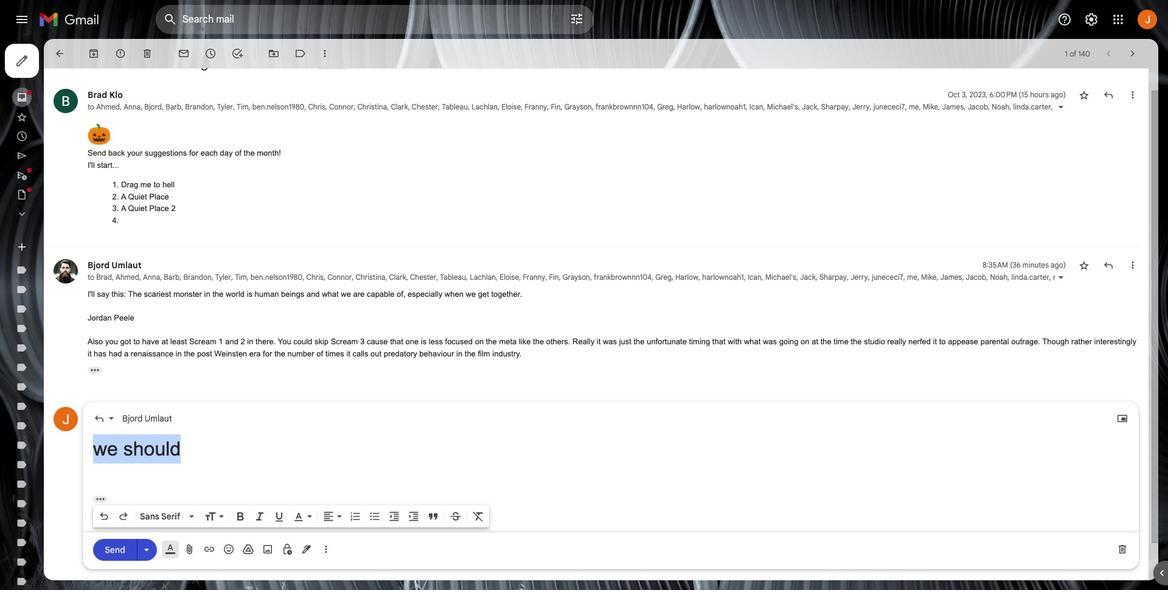 Task type: describe. For each thing, give the bounding box(es) containing it.
1 vertical spatial bjord umlaut
[[122, 413, 172, 424]]

lachlan for bjord
[[472, 102, 498, 111]]

say
[[97, 290, 109, 299]]

linda.carter for to brad , ahmed , anna , barb , brandon , tyler , tim , ben.nelson1980 , chris , connor , christina , clark , chester , tableau , lachlan , eloise , franny , fin , grayson , frankbrownnn104 , greg , harlow , harlownoah1 , ican , michael's , jack , sharpay , jerry , junececi7 , me , mike , james , jacob , noah , linda.carter , mariaaawilliams
[[1012, 273, 1050, 282]]

(15
[[1019, 90, 1029, 99]]

with
[[728, 337, 742, 346]]

nerfed
[[909, 337, 931, 346]]

type of response image
[[93, 413, 105, 425]]

james for to brad , ahmed , anna , barb , brandon , tyler , tim , ben.nelson1980 , chris , connor , christina , clark , chester , tableau , lachlan , eloise , franny , fin , grayson , frankbrownnn104 , greg , harlow , harlownoah1 , ican , michael's , jack , sharpay , jerry , junececi7 , me , mike , james , jacob , noah , linda.carter , mariaaawilliams
[[941, 273, 963, 282]]

one
[[406, 337, 419, 346]]

of,
[[397, 290, 406, 299]]

frankbrownnn104 for to ahmed , anna , bjord , barb , brandon , tyler , tim , ben.nelson1980 , chris , connor , christina , clark , chester , tableau , lachlan , eloise , franny , fin , grayson , frankbrownnn104 , greg , harlow , harlownoah1 , ican , michael's , jack , sharpay , jerry , junececi7 , me , mike , james , jacob , noah , linda.carter ,
[[596, 102, 654, 111]]

also you got to have at least scream 1 and 2 in there. you could skip scream 3 cause that one is less focused on the meta like the others. really it was just the unfortunate timing that with what was going on at the time the studio really nerfed it to appease parental outrage. though rather interestingly it has had a renaissance in the post weinsten era for the number of times it calls out predatory behaviour in the film industry.
[[88, 337, 1137, 358]]

it left has
[[88, 349, 92, 358]]

8:35 am (36 minutes ago)
[[983, 261, 1067, 270]]

era
[[249, 349, 261, 358]]

cause
[[367, 337, 388, 346]]

oct 3, 2023, 6:00 pm (15 hours ago)
[[948, 90, 1067, 99]]

what inside also you got to have at least scream 1 and 2 in there. you could skip scream 3 cause that one is less focused on the meta like the others. really it was just the unfortunate timing that with what was going on at the time the studio really nerfed it to appease parental outrage. though rather interestingly it has had a renaissance in the post weinsten era for the number of times it calls out predatory behaviour in the film industry.
[[744, 337, 761, 346]]

the left world
[[213, 290, 224, 299]]

0 vertical spatial brad
[[88, 89, 107, 100]]

lachlan for anna
[[470, 273, 496, 282]]

james for to ahmed , anna , bjord , barb , brandon , tyler , tim , ben.nelson1980 , chris , connor , christina , clark , chester , tableau , lachlan , eloise , franny , fin , grayson , frankbrownnn104 , greg , harlow , harlownoah1 , ican , michael's , jack , sharpay , jerry , junececi7 , me , mike , james , jacob , noah , linda.carter ,
[[943, 102, 964, 111]]

2023,
[[970, 90, 988, 99]]

quote ‪(⌘⇧9)‬ image
[[427, 511, 440, 523]]

tableau for bjord
[[442, 102, 468, 111]]

me for to brad , ahmed , anna , barb , brandon , tyler , tim , ben.nelson1980 , chris , connor , christina , clark , chester , tableau , lachlan , eloise , franny , fin , grayson , frankbrownnn104 , greg , harlow , harlownoah1 , ican , michael's , jack , sharpay , jerry , junececi7 , me , mike , james , jacob , noah , linda.carter , mariaaawilliams
[[908, 273, 918, 282]]

ben.nelson1980 for anna
[[251, 273, 303, 282]]

0 vertical spatial in
[[204, 290, 210, 299]]

the right just
[[634, 337, 645, 346]]

2 inside "send back your suggestions for each day of the month! i'll start... drag me to hell a quiet place a quiet place 2"
[[171, 204, 176, 213]]

behaviour
[[420, 349, 454, 358]]

eloise for anna
[[500, 273, 519, 282]]

more send options image
[[141, 544, 153, 556]]

brandon for bjord
[[185, 102, 213, 111]]

industry.
[[493, 349, 522, 358]]

insert link ‪(⌘k)‬ image
[[203, 544, 216, 556]]

frankbrownnn104 for to brad , ahmed , anna , barb , brandon , tyler , tim , ben.nelson1980 , chris , connor , christina , clark , chester , tableau , lachlan , eloise , franny , fin , grayson , frankbrownnn104 , greg , harlow , harlownoah1 , ican , michael's , jack , sharpay , jerry , junececi7 , me , mike , james , jacob , noah , linda.carter , mariaaawilliams
[[594, 273, 652, 282]]

day
[[220, 149, 233, 158]]

just
[[620, 337, 632, 346]]

chester for bjord
[[412, 102, 438, 111]]

greg for to ahmed , anna , bjord , barb , brandon , tyler , tim , ben.nelson1980 , chris , connor , christina , clark , chester , tableau , lachlan , eloise , franny , fin , grayson , frankbrownnn104 , greg , harlow , harlownoah1 , ican , michael's , jack , sharpay , jerry , junececi7 , me , mike , james , jacob , noah , linda.carter ,
[[658, 102, 674, 111]]

show details image
[[1058, 103, 1065, 111]]

advanced search options image
[[565, 7, 589, 31]]

send for send
[[105, 545, 125, 556]]

for inside also you got to have at least scream 1 and 2 in there. you could skip scream 3 cause that one is less focused on the meta like the others. really it was just the unfortunate timing that with what was going on at the time the studio really nerfed it to appease parental outrage. though rather interestingly it has had a renaissance in the post weinsten era for the number of times it calls out predatory behaviour in the film industry.
[[263, 349, 272, 358]]

2 i'll from the top
[[88, 290, 95, 299]]

1 vertical spatial brad
[[96, 273, 112, 282]]

a
[[124, 349, 129, 358]]

has
[[94, 349, 107, 358]]

have
[[142, 337, 159, 346]]

1 that from the left
[[390, 337, 404, 346]]

get
[[478, 290, 489, 299]]

fin for bjord
[[551, 102, 561, 111]]

jack for to brad , ahmed , anna , barb , brandon , tyler , tim , ben.nelson1980 , chris , connor , christina , clark , chester , tableau , lachlan , eloise , franny , fin , grayson , frankbrownnn104 , greg , harlow , harlownoah1 , ican , michael's , jack , sharpay , jerry , junececi7 , me , mike , james , jacob , noah , linda.carter , mariaaawilliams
[[801, 273, 816, 282]]

watching
[[153, 55, 209, 71]]

0 horizontal spatial umlaut
[[112, 260, 142, 271]]

not starred checkbox for klo
[[1079, 89, 1091, 101]]

2 scream from the left
[[331, 337, 358, 346]]

we should
[[93, 438, 181, 460]]

jacob for to ahmed , anna , bjord , barb , brandon , tyler , tim , ben.nelson1980 , chris , connor , christina , clark , chester , tableau , lachlan , eloise , franny , fin , grayson , frankbrownnn104 , greg , harlow , harlownoah1 , ican , michael's , jack , sharpay , jerry , junececi7 , me , mike , james , jacob , noah , linda.carter ,
[[968, 102, 989, 111]]

also
[[88, 337, 103, 346]]

0 vertical spatial month!
[[252, 55, 294, 71]]

unfortunate
[[647, 337, 687, 346]]

1 horizontal spatial umlaut
[[145, 413, 172, 424]]

undo ‪(⌘z)‬ image
[[98, 511, 110, 523]]

jacob for to brad , ahmed , anna , barb , brandon , tyler , tim , ben.nelson1980 , chris , connor , christina , clark , chester , tableau , lachlan , eloise , franny , fin , grayson , frankbrownnn104 , greg , harlow , harlownoah1 , ican , michael's , jack , sharpay , jerry , junececi7 , me , mike , james , jacob , noah , linda.carter , mariaaawilliams
[[966, 273, 987, 282]]

chester for anna
[[410, 273, 437, 282]]

insert emoji ‪(⌘⇧2)‬ image
[[223, 544, 235, 556]]

more options image
[[323, 544, 330, 556]]

and inside also you got to have at least scream 1 and 2 in there. you could skip scream 3 cause that one is less focused on the meta like the others. really it was just the unfortunate timing that with what was going on at the time the studio really nerfed it to appease parental outrage. though rather interestingly it has had a renaissance in the post weinsten era for the number of times it calls out predatory behaviour in the film industry.
[[225, 337, 239, 346]]

could
[[294, 337, 312, 346]]

outrage.
[[1012, 337, 1041, 346]]

klo
[[109, 89, 123, 100]]

halloween
[[88, 55, 150, 71]]

8:35 am (36 minutes ago) cell
[[983, 259, 1067, 272]]

human
[[255, 290, 279, 299]]

🎃 image
[[88, 123, 111, 146]]

mariaaawilliams
[[1054, 273, 1106, 282]]

really
[[573, 337, 595, 346]]

junececi7 for to brad , ahmed , anna , barb , brandon , tyler , tim , ben.nelson1980 , chris , connor , christina , clark , chester , tableau , lachlan , eloise , franny , fin , grayson , frankbrownnn104 , greg , harlow , harlownoah1 , ican , michael's , jack , sharpay , jerry , junececi7 , me , mike , james , jacob , noah , linda.carter , mariaaawilliams
[[872, 273, 904, 282]]

to inside "send back your suggestions for each day of the month! i'll start... drag me to hell a quiet place a quiet place 2"
[[154, 180, 160, 189]]

serif
[[161, 511, 180, 522]]

calls
[[353, 349, 369, 358]]

noah for to brad , ahmed , anna , barb , brandon , tyler , tim , ben.nelson1980 , chris , connor , christina , clark , chester , tableau , lachlan , eloise , franny , fin , grayson , frankbrownnn104 , greg , harlow , harlownoah1 , ican , michael's , jack , sharpay , jerry , junececi7 , me , mike , james , jacob , noah , linda.carter , mariaaawilliams
[[991, 273, 1008, 282]]

0 vertical spatial what
[[322, 290, 339, 299]]

timing
[[689, 337, 711, 346]]

linda.carter for to ahmed , anna , bjord , barb , brandon , tyler , tim , ben.nelson1980 , chris , connor , christina , clark , chester , tableau , lachlan , eloise , franny , fin , grayson , frankbrownnn104 , greg , harlow , harlownoah1 , ican , michael's , jack , sharpay , jerry , junececi7 , me , mike , james , jacob , noah , linda.carter ,
[[1014, 102, 1052, 111]]

sans serif
[[140, 511, 180, 522]]

noah for to ahmed , anna , bjord , barb , brandon , tyler , tim , ben.nelson1980 , chris , connor , christina , clark , chester , tableau , lachlan , eloise , franny , fin , grayson , frankbrownnn104 , greg , harlow , harlownoah1 , ican , michael's , jack , sharpay , jerry , junececi7 , me , mike , james , jacob , noah , linda.carter ,
[[992, 102, 1010, 111]]

for inside "send back your suggestions for each day of the month! i'll start... drag me to hell a quiet place a quiet place 2"
[[189, 149, 199, 158]]

clark for anna
[[389, 273, 407, 282]]

the
[[128, 290, 142, 299]]

connor for anna
[[328, 273, 352, 282]]

back to inbox image
[[54, 47, 66, 60]]

redo ‪(⌘y)‬ image
[[117, 511, 130, 523]]

we should list
[[42, 77, 1169, 579]]

discard draft ‪(⌘⇧d)‬ image
[[1117, 544, 1129, 556]]

this:
[[112, 290, 126, 299]]

2 horizontal spatial bjord
[[144, 102, 162, 111]]

show trimmed content image
[[88, 367, 102, 374]]

i'll say this: the scariest monster in the world is human beings and what we are capable of, especially when we get together.
[[88, 290, 522, 299]]

2 horizontal spatial we
[[466, 290, 476, 299]]

settings image
[[1085, 12, 1099, 27]]

minutes
[[1023, 261, 1050, 270]]

your
[[127, 149, 143, 158]]

should
[[123, 438, 181, 460]]

2 quiet from the top
[[128, 204, 147, 213]]

to left have
[[133, 337, 140, 346]]

ben.nelson1980 for bjord
[[252, 102, 305, 111]]

suggestions
[[145, 149, 187, 158]]

grayson for anna
[[563, 273, 590, 282]]

others.
[[547, 337, 571, 346]]

140
[[1079, 49, 1091, 58]]

1 vertical spatial ahmed
[[116, 273, 139, 282]]

2 horizontal spatial of
[[1070, 49, 1077, 58]]

0 horizontal spatial is
[[247, 290, 253, 299]]

0 vertical spatial ahmed
[[96, 102, 120, 111]]

1 on from the left
[[475, 337, 484, 346]]

toggle confidential mode image
[[281, 544, 293, 556]]

is inside also you got to have at least scream 1 and 2 in there. you could skip scream 3 cause that one is less focused on the meta like the others. really it was just the unfortunate timing that with what was going on at the time the studio really nerfed it to appease parental outrage. though rather interestingly it has had a renaissance in the post weinsten era for the number of times it calls out predatory behaviour in the film industry.
[[421, 337, 427, 346]]

jordan
[[88, 314, 112, 323]]

send for send back your suggestions for each day of the month! i'll start... drag me to hell a quiet place a quiet place 2
[[88, 149, 106, 158]]

sans
[[140, 511, 159, 522]]

Message Body text field
[[93, 435, 1129, 486]]

tableau for anna
[[440, 273, 466, 282]]

had
[[109, 349, 122, 358]]

drag
[[121, 180, 138, 189]]

Search mail text field
[[183, 13, 536, 26]]

oct 3, 2023, 6:00 pm (15 hours ago) cell
[[948, 89, 1067, 101]]

though
[[1043, 337, 1070, 346]]

going
[[780, 337, 799, 346]]

especially
[[408, 290, 443, 299]]

out
[[371, 349, 382, 358]]

michael's for to ahmed , anna , bjord , barb , brandon , tyler , tim , ben.nelson1980 , chris , connor , christina , clark , chester , tableau , lachlan , eloise , franny , fin , grayson , frankbrownnn104 , greg , harlow , harlownoah1 , ican , michael's , jack , sharpay , jerry , junececi7 , me , mike , james , jacob , noah , linda.carter ,
[[768, 102, 799, 111]]

2 at from the left
[[812, 337, 819, 346]]

beings
[[281, 290, 305, 299]]

numbered list ‪(⌘⇧7)‬ image
[[349, 511, 362, 523]]

2 ago) from the top
[[1051, 261, 1067, 270]]

2 was from the left
[[763, 337, 777, 346]]

halloween watching movie month!
[[88, 55, 294, 71]]

1 of 140
[[1066, 49, 1091, 58]]

strikethrough ‪(⌘⇧x)‬ image
[[450, 511, 462, 523]]

tyler for bjord
[[217, 102, 233, 111]]

jerry for to ahmed , anna , bjord , barb , brandon , tyler , tim , ben.nelson1980 , chris , connor , christina , clark , chester , tableau , lachlan , eloise , franny , fin , grayson , frankbrownnn104 , greg , harlow , harlownoah1 , ican , michael's , jack , sharpay , jerry , junececi7 , me , mike , james , jacob , noah , linda.carter ,
[[853, 102, 870, 111]]

weinsten
[[214, 349, 247, 358]]

1 vertical spatial bjord
[[88, 260, 110, 271]]

christina for bjord
[[358, 102, 387, 111]]

skip
[[315, 337, 329, 346]]

jerry for to brad , ahmed , anna , barb , brandon , tyler , tim , ben.nelson1980 , chris , connor , christina , clark , chester , tableau , lachlan , eloise , franny , fin , grayson , frankbrownnn104 , greg , harlow , harlownoah1 , ican , michael's , jack , sharpay , jerry , junececi7 , me , mike , james , jacob , noah , linda.carter , mariaaawilliams
[[851, 273, 869, 282]]

harlow for to brad , ahmed , anna , barb , brandon , tyler , tim , ben.nelson1980 , chris , connor , christina , clark , chester , tableau , lachlan , eloise , franny , fin , grayson , frankbrownnn104 , greg , harlow , harlownoah1 , ican , michael's , jack , sharpay , jerry , junececi7 , me , mike , james , jacob , noah , linda.carter , mariaaawilliams
[[676, 273, 699, 282]]

mark as unread image
[[178, 47, 190, 60]]

film
[[478, 349, 490, 358]]

number
[[288, 349, 315, 358]]

parental
[[981, 337, 1010, 346]]

tim for bjord
[[237, 102, 249, 111]]

franny for bjord
[[525, 102, 547, 111]]

1 horizontal spatial bjord
[[122, 413, 143, 424]]

sharpay for to ahmed , anna , bjord , barb , brandon , tyler , tim , ben.nelson1980 , chris , connor , christina , clark , chester , tableau , lachlan , eloise , franny , fin , grayson , frankbrownnn104 , greg , harlow , harlownoah1 , ican , michael's , jack , sharpay , jerry , junececi7 , me , mike , james , jacob , noah , linda.carter ,
[[822, 102, 849, 111]]

greg for to brad , ahmed , anna , barb , brandon , tyler , tim , ben.nelson1980 , chris , connor , christina , clark , chester , tableau , lachlan , eloise , franny , fin , grayson , frankbrownnn104 , greg , harlow , harlownoah1 , ican , michael's , jack , sharpay , jerry , junececi7 , me , mike , james , jacob , noah , linda.carter , mariaaawilliams
[[656, 273, 672, 282]]

monster
[[173, 290, 202, 299]]

2 on from the left
[[801, 337, 810, 346]]

chris for anna
[[307, 273, 324, 282]]

when
[[445, 290, 464, 299]]

more image
[[319, 47, 331, 60]]

month! inside "send back your suggestions for each day of the month! i'll start... drag me to hell a quiet place a quiet place 2"
[[257, 149, 281, 158]]

harlow for to ahmed , anna , bjord , barb , brandon , tyler , tim , ben.nelson1980 , chris , connor , christina , clark , chester , tableau , lachlan , eloise , franny , fin , grayson , frankbrownnn104 , greg , harlow , harlownoah1 , ican , michael's , jack , sharpay , jerry , junececi7 , me , mike , james , jacob , noah , linda.carter ,
[[678, 102, 701, 111]]

add to tasks image
[[231, 47, 244, 60]]

like
[[519, 337, 531, 346]]

to brad , ahmed , anna , barb , brandon , tyler , tim , ben.nelson1980 , chris , connor , christina , clark , chester , tableau , lachlan , eloise , franny , fin , grayson , frankbrownnn104 , greg , harlow , harlownoah1 , ican , michael's , jack , sharpay , jerry , junececi7 , me , mike , james , jacob , noah , linda.carter , mariaaawilliams
[[88, 273, 1106, 282]]

search mail image
[[159, 9, 181, 30]]

rather
[[1072, 337, 1093, 346]]

really
[[888, 337, 907, 346]]

appease
[[949, 337, 979, 346]]



Task type: locate. For each thing, give the bounding box(es) containing it.
2
[[171, 204, 176, 213], [241, 337, 245, 346]]

ican for to brad , ahmed , anna , barb , brandon , tyler , tim , ben.nelson1980 , chris , connor , christina , clark , chester , tableau , lachlan , eloise , franny , fin , grayson , frankbrownnn104 , greg , harlow , harlownoah1 , ican , michael's , jack , sharpay , jerry , junececi7 , me , mike , james , jacob , noah , linda.carter , mariaaawilliams
[[748, 273, 762, 282]]

less
[[429, 337, 443, 346]]

indent less ‪(⌘[)‬ image
[[388, 511, 401, 523]]

0 horizontal spatial on
[[475, 337, 484, 346]]

0 vertical spatial connor
[[329, 102, 354, 111]]

christina for anna
[[356, 273, 386, 282]]

1 vertical spatial of
[[235, 149, 242, 158]]

1 vertical spatial brandon
[[184, 273, 212, 282]]

a
[[121, 192, 126, 201], [121, 204, 126, 213]]

1 horizontal spatial 2
[[241, 337, 245, 346]]

1 vertical spatial harlownoah1
[[703, 273, 744, 282]]

in up the 'era'
[[247, 337, 254, 346]]

the left 'post'
[[184, 349, 195, 358]]

1 vertical spatial jack
[[801, 273, 816, 282]]

jacob down 2023,
[[968, 102, 989, 111]]

grayson for bjord
[[565, 102, 592, 111]]

that left the with
[[713, 337, 726, 346]]

to up jordan
[[88, 273, 94, 282]]

junececi7 for to ahmed , anna , bjord , barb , brandon , tyler , tim , ben.nelson1980 , chris , connor , christina , clark , chester , tableau , lachlan , eloise , franny , fin , grayson , frankbrownnn104 , greg , harlow , harlownoah1 , ican , michael's , jack , sharpay , jerry , junececi7 , me , mike , james , jacob , noah , linda.carter ,
[[874, 102, 906, 111]]

bjord umlaut up should
[[122, 413, 172, 424]]

tim for anna
[[235, 273, 247, 282]]

bjord up say
[[88, 260, 110, 271]]

1 vertical spatial junececi7
[[872, 273, 904, 282]]

the right like
[[533, 337, 544, 346]]

0 horizontal spatial scream
[[189, 337, 217, 346]]

2 horizontal spatial in
[[457, 349, 463, 358]]

you
[[278, 337, 291, 346]]

support image
[[1058, 12, 1073, 27]]

0 vertical spatial place
[[149, 192, 169, 201]]

sharpay
[[822, 102, 849, 111], [820, 273, 847, 282]]

1 vertical spatial 1
[[219, 337, 223, 346]]

fin for anna
[[549, 273, 559, 282]]

1 vertical spatial linda.carter
[[1012, 273, 1050, 282]]

0 vertical spatial grayson
[[565, 102, 592, 111]]

tyler for anna
[[215, 273, 231, 282]]

capable
[[367, 290, 395, 299]]

not starred checkbox down 140
[[1079, 89, 1091, 101]]

umlaut up this:
[[112, 260, 142, 271]]

snooze image
[[205, 47, 217, 60]]

2 down hell at the top
[[171, 204, 176, 213]]

linda.carter down "hours"
[[1014, 102, 1052, 111]]

jacob down 8:35 am in the right of the page
[[966, 273, 987, 282]]

insert photo image
[[262, 544, 274, 556]]

in
[[204, 290, 210, 299], [247, 337, 254, 346], [457, 349, 463, 358]]

scream up times
[[331, 337, 358, 346]]

indent more ‪(⌘])‬ image
[[408, 511, 420, 523]]

what right the with
[[744, 337, 761, 346]]

2 a from the top
[[121, 204, 126, 213]]

ahmed
[[96, 102, 120, 111], [116, 273, 139, 282]]

not starred checkbox up mariaaawilliams
[[1079, 259, 1091, 272]]

and right beings
[[307, 290, 320, 299]]

1 vertical spatial i'll
[[88, 290, 95, 299]]

chris down inbox button
[[308, 102, 326, 111]]

mike for to ahmed , anna , bjord , barb , brandon , tyler , tim , ben.nelson1980 , chris , connor , christina , clark , chester , tableau , lachlan , eloise , franny , fin , grayson , frankbrownnn104 , greg , harlow , harlownoah1 , ican , michael's , jack , sharpay , jerry , junececi7 , me , mike , james , jacob , noah , linda.carter ,
[[923, 102, 939, 111]]

of left 140
[[1070, 49, 1077, 58]]

insert signature image
[[301, 544, 313, 556]]

1 ago) from the top
[[1051, 90, 1067, 99]]

the inside "send back your suggestions for each day of the month! i'll start... drag me to hell a quiet place a quiet place 2"
[[244, 149, 255, 158]]

back
[[108, 149, 125, 158]]

eloise
[[502, 102, 521, 111], [500, 273, 519, 282]]

me for to ahmed , anna , bjord , barb , brandon , tyler , tim , ben.nelson1980 , chris , connor , christina , clark , chester , tableau , lachlan , eloise , franny , fin , grayson , frankbrownnn104 , greg , harlow , harlownoah1 , ican , michael's , jack , sharpay , jerry , junececi7 , me , mike , james , jacob , noah , linda.carter ,
[[909, 102, 920, 111]]

is right world
[[247, 290, 253, 299]]

send button
[[93, 539, 137, 561]]

the down the you
[[274, 349, 285, 358]]

1 vertical spatial harlow
[[676, 273, 699, 282]]

linda.carter down minutes
[[1012, 273, 1050, 282]]

are
[[353, 290, 365, 299]]

it
[[597, 337, 601, 346], [934, 337, 938, 346], [88, 349, 92, 358], [347, 349, 351, 358]]

the left film
[[465, 349, 476, 358]]

brad left klo
[[88, 89, 107, 100]]

oct
[[948, 90, 961, 99]]

month! left labels icon
[[252, 55, 294, 71]]

1 vertical spatial tim
[[235, 273, 247, 282]]

peele
[[114, 314, 134, 323]]

scariest
[[144, 290, 171, 299]]

of down 'skip'
[[317, 349, 323, 358]]

send
[[88, 149, 106, 158], [105, 545, 125, 556]]

0 vertical spatial noah
[[992, 102, 1010, 111]]

2 inside also you got to have at least scream 1 and 2 in there. you could skip scream 3 cause that one is less focused on the meta like the others. really it was just the unfortunate timing that with what was going on at the time the studio really nerfed it to appease parental outrage. though rather interestingly it has had a renaissance in the post weinsten era for the number of times it calls out predatory behaviour in the film industry.
[[241, 337, 245, 346]]

umlaut
[[112, 260, 142, 271], [145, 413, 172, 424]]

0 vertical spatial lachlan
[[472, 102, 498, 111]]

1 horizontal spatial that
[[713, 337, 726, 346]]

0 vertical spatial jerry
[[853, 102, 870, 111]]

me inside "send back your suggestions for each day of the month! i'll start... drag me to hell a quiet place a quiet place 2"
[[140, 180, 152, 189]]

to down brad klo
[[88, 102, 94, 111]]

1 vertical spatial ago)
[[1051, 261, 1067, 270]]

1 left 140
[[1066, 49, 1068, 58]]

world
[[226, 290, 245, 299]]

(36
[[1011, 261, 1021, 270]]

1 scream from the left
[[189, 337, 217, 346]]

1 horizontal spatial and
[[307, 290, 320, 299]]

older image
[[1127, 47, 1140, 60]]

there.
[[256, 337, 276, 346]]

0 horizontal spatial for
[[189, 149, 199, 158]]

0 vertical spatial franny
[[525, 102, 547, 111]]

umlaut up should
[[145, 413, 172, 424]]

1 vertical spatial fin
[[549, 273, 559, 282]]

james
[[943, 102, 964, 111], [941, 273, 963, 282]]

0 vertical spatial jack
[[802, 102, 818, 111]]

the right the day
[[244, 149, 255, 158]]

0 vertical spatial not starred checkbox
[[1079, 89, 1091, 101]]

0 vertical spatial frankbrownnn104
[[596, 102, 654, 111]]

None search field
[[156, 5, 594, 34]]

we inside "text box"
[[93, 438, 118, 460]]

3,
[[962, 90, 968, 99]]

for left each
[[189, 149, 199, 158]]

1 vertical spatial month!
[[257, 149, 281, 158]]

sharpay for to brad , ahmed , anna , barb , brandon , tyler , tim , ben.nelson1980 , chris , connor , christina , clark , chester , tableau , lachlan , eloise , franny , fin , grayson , frankbrownnn104 , greg , harlow , harlownoah1 , ican , michael's , jack , sharpay , jerry , junececi7 , me , mike , james , jacob , noah , linda.carter , mariaaawilliams
[[820, 273, 847, 282]]

mike for to brad , ahmed , anna , barb , brandon , tyler , tim , ben.nelson1980 , chris , connor , christina , clark , chester , tableau , lachlan , eloise , franny , fin , grayson , frankbrownnn104 , greg , harlow , harlownoah1 , ican , michael's , jack , sharpay , jerry , junececi7 , me , mike , james , jacob , noah , linda.carter , mariaaawilliams
[[922, 273, 937, 282]]

0 vertical spatial linda.carter
[[1014, 102, 1052, 111]]

gmail image
[[39, 7, 105, 32]]

the up film
[[486, 337, 497, 346]]

brandon up monster
[[184, 273, 212, 282]]

attach files image
[[184, 544, 196, 556]]

ben.nelson1980 up human
[[251, 273, 303, 282]]

0 horizontal spatial and
[[225, 337, 239, 346]]

1 horizontal spatial in
[[247, 337, 254, 346]]

bjord up the we should on the left bottom
[[122, 413, 143, 424]]

for down there.
[[263, 349, 272, 358]]

barb for anna
[[164, 273, 180, 282]]

show trimmed content image
[[93, 496, 108, 503]]

1 vertical spatial sharpay
[[820, 273, 847, 282]]

times
[[326, 349, 344, 358]]

Not starred checkbox
[[1079, 89, 1091, 101], [1079, 259, 1091, 272]]

1 at from the left
[[162, 337, 168, 346]]

0 vertical spatial michael's
[[768, 102, 799, 111]]

the left time
[[821, 337, 832, 346]]

0 vertical spatial mike
[[923, 102, 939, 111]]

send inside "send back your suggestions for each day of the month! i'll start... drag me to hell a quiet place a quiet place 2"
[[88, 149, 106, 158]]

that up predatory
[[390, 337, 404, 346]]

0 horizontal spatial 1
[[219, 337, 223, 346]]

1 vertical spatial umlaut
[[145, 413, 172, 424]]

0 vertical spatial fin
[[551, 102, 561, 111]]

insert files using drive image
[[242, 544, 254, 556]]

0 vertical spatial of
[[1070, 49, 1077, 58]]

1 place from the top
[[149, 192, 169, 201]]

remove formatting ‪(⌘\)‬ image
[[472, 511, 485, 523]]

italic ‪(⌘i)‬ image
[[254, 511, 266, 523]]

we left get
[[466, 290, 476, 299]]

0 vertical spatial anna
[[124, 102, 141, 111]]

labels image
[[295, 47, 307, 60]]

was left going
[[763, 337, 777, 346]]

0 vertical spatial junececi7
[[874, 102, 906, 111]]

month!
[[252, 55, 294, 71], [257, 149, 281, 158]]

franny for anna
[[523, 273, 546, 282]]

ago)
[[1051, 90, 1067, 99], [1051, 261, 1067, 270]]

formatting options toolbar
[[93, 506, 489, 528]]

1 vertical spatial chester
[[410, 273, 437, 282]]

send inside button
[[105, 545, 125, 556]]

christina
[[358, 102, 387, 111], [356, 273, 386, 282]]

1 up weinsten
[[219, 337, 223, 346]]

bjord
[[144, 102, 162, 111], [88, 260, 110, 271], [122, 413, 143, 424]]

1 vertical spatial anna
[[143, 273, 160, 282]]

1 horizontal spatial at
[[812, 337, 819, 346]]

harlownoah1 for to ahmed , anna , bjord , barb , brandon , tyler , tim , ben.nelson1980 , chris , connor , christina , clark , chester , tableau , lachlan , eloise , franny , fin , grayson , frankbrownnn104 , greg , harlow , harlownoah1 , ican , michael's , jack , sharpay , jerry , junececi7 , me , mike , james , jacob , noah , linda.carter ,
[[704, 102, 746, 111]]

i'll left say
[[88, 290, 95, 299]]

0 vertical spatial brandon
[[185, 102, 213, 111]]

1 i'll from the top
[[88, 160, 95, 170]]

harlow
[[678, 102, 701, 111], [676, 273, 699, 282]]

lachlan
[[472, 102, 498, 111], [470, 273, 496, 282]]

1 inside also you got to have at least scream 1 and 2 in there. you could skip scream 3 cause that one is less focused on the meta like the others. really it was just the unfortunate timing that with what was going on at the time the studio really nerfed it to appease parental outrage. though rather interestingly it has had a renaissance in the post weinsten era for the number of times it calls out predatory behaviour in the film industry.
[[219, 337, 223, 346]]

junececi7
[[874, 102, 906, 111], [872, 273, 904, 282]]

1 vertical spatial what
[[744, 337, 761, 346]]

0 vertical spatial ican
[[750, 102, 764, 111]]

noah
[[992, 102, 1010, 111], [991, 273, 1008, 282]]

tyler down movie
[[217, 102, 233, 111]]

1 vertical spatial 2
[[241, 337, 245, 346]]

0 vertical spatial quiet
[[128, 192, 147, 201]]

is right one at the bottom left
[[421, 337, 427, 346]]

bjord up suggestions
[[144, 102, 162, 111]]

on up film
[[475, 337, 484, 346]]

not starred image
[[1079, 89, 1091, 101]]

harlownoah1
[[704, 102, 746, 111], [703, 273, 744, 282]]

ahmed up the
[[116, 273, 139, 282]]

delete image
[[141, 47, 153, 60]]

the
[[244, 149, 255, 158], [213, 290, 224, 299], [486, 337, 497, 346], [533, 337, 544, 346], [634, 337, 645, 346], [821, 337, 832, 346], [851, 337, 862, 346], [184, 349, 195, 358], [274, 349, 285, 358], [465, 349, 476, 358]]

tim up world
[[235, 273, 247, 282]]

bjord umlaut
[[88, 260, 142, 271], [122, 413, 172, 424]]

ago) up show details icon
[[1051, 90, 1067, 99]]

barb up scariest
[[164, 273, 180, 282]]

send back your suggestions for each day of the month! i'll start... drag me to hell a quiet place a quiet place 2
[[88, 149, 281, 213]]

chris up i'll say this: the scariest monster in the world is human beings and what we are capable of, especially when we get together.
[[307, 273, 324, 282]]

0 horizontal spatial 2
[[171, 204, 176, 213]]

quiet
[[128, 192, 147, 201], [128, 204, 147, 213]]

1 horizontal spatial scream
[[331, 337, 358, 346]]

i'll inside "send back your suggestions for each day of the month! i'll start... drag me to hell a quiet place a quiet place 2"
[[88, 160, 95, 170]]

jacob
[[968, 102, 989, 111], [966, 273, 987, 282]]

0 horizontal spatial of
[[235, 149, 242, 158]]

hell
[[162, 180, 175, 189]]

1 horizontal spatial we
[[341, 290, 351, 299]]

0 vertical spatial christina
[[358, 102, 387, 111]]

sans serif option
[[138, 511, 187, 523]]

6:00 pm
[[990, 90, 1018, 99]]

0 horizontal spatial at
[[162, 337, 168, 346]]

connor for bjord
[[329, 102, 354, 111]]

1 quiet from the top
[[128, 192, 147, 201]]

1 vertical spatial noah
[[991, 273, 1008, 282]]

fin
[[551, 102, 561, 111], [549, 273, 559, 282]]

meta
[[499, 337, 517, 346]]

brandon for anna
[[184, 273, 212, 282]]

1 vertical spatial frankbrownnn104
[[594, 273, 652, 282]]

month! right the day
[[257, 149, 281, 158]]

not starred checkbox for umlaut
[[1079, 259, 1091, 272]]

1 vertical spatial and
[[225, 337, 239, 346]]

0 vertical spatial chris
[[308, 102, 326, 111]]

1 horizontal spatial for
[[263, 349, 272, 358]]

ican for to ahmed , anna , bjord , barb , brandon , tyler , tim , ben.nelson1980 , chris , connor , christina , clark , chester , tableau , lachlan , eloise , franny , fin , grayson , frankbrownnn104 , greg , harlow , harlownoah1 , ican , michael's , jack , sharpay , jerry , junececi7 , me , mike , james , jacob , noah , linda.carter ,
[[750, 102, 764, 111]]

harlownoah1 for to brad , ahmed , anna , barb , brandon , tyler , tim , ben.nelson1980 , chris , connor , christina , clark , chester , tableau , lachlan , eloise , franny , fin , grayson , frankbrownnn104 , greg , harlow , harlownoah1 , ican , michael's , jack , sharpay , jerry , junececi7 , me , mike , james , jacob , noah , linda.carter , mariaaawilliams
[[703, 273, 744, 282]]

hours
[[1031, 90, 1050, 99]]

brad klo
[[88, 89, 123, 100]]

1 a from the top
[[121, 192, 126, 201]]

1 vertical spatial send
[[105, 545, 125, 556]]

noah down 6:00 pm
[[992, 102, 1010, 111]]

0 vertical spatial sharpay
[[822, 102, 849, 111]]

2 place from the top
[[149, 204, 169, 213]]

2 that from the left
[[713, 337, 726, 346]]

at left time
[[812, 337, 819, 346]]

1 vertical spatial ben.nelson1980
[[251, 273, 303, 282]]

scream
[[189, 337, 217, 346], [331, 337, 358, 346]]

0 horizontal spatial bjord
[[88, 260, 110, 271]]

start...
[[97, 160, 119, 170]]

0 vertical spatial for
[[189, 149, 199, 158]]

1 vertical spatial quiet
[[128, 204, 147, 213]]

and up weinsten
[[225, 337, 239, 346]]

together.
[[492, 290, 522, 299]]

archive image
[[88, 47, 100, 60]]

1 vertical spatial christina
[[356, 273, 386, 282]]

connor up i'll say this: the scariest monster in the world is human beings and what we are capable of, especially when we get together.
[[328, 273, 352, 282]]

tyler
[[217, 102, 233, 111], [215, 273, 231, 282]]

barb down "watching" at the top left of the page
[[166, 102, 182, 111]]

least
[[170, 337, 187, 346]]

brad up say
[[96, 273, 112, 282]]

to left appease
[[940, 337, 946, 346]]

0 vertical spatial tableau
[[442, 102, 468, 111]]

on right going
[[801, 337, 810, 346]]

was left just
[[603, 337, 617, 346]]

0 vertical spatial 1
[[1066, 49, 1068, 58]]

frankbrownnn104
[[596, 102, 654, 111], [594, 273, 652, 282]]

in right monster
[[204, 290, 210, 299]]

0 vertical spatial 2
[[171, 204, 176, 213]]

we left are
[[341, 290, 351, 299]]

0 vertical spatial umlaut
[[112, 260, 142, 271]]

1 vertical spatial mike
[[922, 273, 937, 282]]

1 vertical spatial for
[[263, 349, 272, 358]]

tim down movie
[[237, 102, 249, 111]]

jack
[[802, 102, 818, 111], [801, 273, 816, 282]]

send left 'more send options' icon on the bottom
[[105, 545, 125, 556]]

was
[[603, 337, 617, 346], [763, 337, 777, 346]]

move to image
[[268, 47, 280, 60]]

you got
[[105, 337, 131, 346]]

to ahmed , anna , bjord , barb , brandon , tyler , tim , ben.nelson1980 , chris , connor , christina , clark , chester , tableau , lachlan , eloise , franny , fin , grayson , frankbrownnn104 , greg , harlow , harlownoah1 , ican , michael's , jack , sharpay , jerry , junececi7 , me , mike , james , jacob , noah , linda.carter ,
[[88, 102, 1056, 111]]

inbox button
[[317, 58, 339, 69]]

ben.nelson1980 down move to icon
[[252, 102, 305, 111]]

bjord umlaut up this:
[[88, 260, 142, 271]]

1 vertical spatial tableau
[[440, 273, 466, 282]]

focused
[[445, 337, 473, 346]]

bulleted list ‪(⌘⇧8)‬ image
[[369, 511, 381, 523]]

of right the day
[[235, 149, 242, 158]]

send up start...
[[88, 149, 106, 158]]

it right 'nerfed'
[[934, 337, 938, 346]]

inbox
[[320, 58, 338, 68]]

underline ‪(⌘u)‬ image
[[273, 511, 286, 524]]

eloise for bjord
[[502, 102, 521, 111]]

i'll left start...
[[88, 160, 95, 170]]

1 horizontal spatial 1
[[1066, 49, 1068, 58]]

barb
[[166, 102, 182, 111], [164, 273, 180, 282]]

clark for bjord
[[391, 102, 408, 111]]

greg
[[658, 102, 674, 111], [656, 273, 672, 282]]

1 vertical spatial lachlan
[[470, 273, 496, 282]]

1 horizontal spatial anna
[[143, 273, 160, 282]]

0 vertical spatial tim
[[237, 102, 249, 111]]

brandon down halloween watching movie month!
[[185, 102, 213, 111]]

3
[[360, 337, 365, 346]]

of inside "send back your suggestions for each day of the month! i'll start... drag me to hell a quiet place a quiet place 2"
[[235, 149, 242, 158]]

in down focused
[[457, 349, 463, 358]]

1 vertical spatial franny
[[523, 273, 546, 282]]

report spam image
[[114, 47, 127, 60]]

ago) right minutes
[[1051, 261, 1067, 270]]

chris for bjord
[[308, 102, 326, 111]]

tyler up world
[[215, 273, 231, 282]]

1 not starred checkbox from the top
[[1079, 89, 1091, 101]]

interestingly
[[1095, 337, 1137, 346]]

of inside also you got to have at least scream 1 and 2 in there. you could skip scream 3 cause that one is less focused on the meta like the others. really it was just the unfortunate timing that with what was going on at the time the studio really nerfed it to appease parental outrage. though rather interestingly it has had a renaissance in the post weinsten era for the number of times it calls out predatory behaviour in the film industry.
[[317, 349, 323, 358]]

1 vertical spatial in
[[247, 337, 254, 346]]

bold ‪(⌘b)‬ image
[[234, 511, 247, 523]]

renaissance in
[[131, 349, 182, 358]]

connor
[[329, 102, 354, 111], [328, 273, 352, 282]]

2 vertical spatial of
[[317, 349, 323, 358]]

1 vertical spatial jerry
[[851, 273, 869, 282]]

connor down inbox button
[[329, 102, 354, 111]]

anna down halloween
[[124, 102, 141, 111]]

2 vertical spatial me
[[908, 273, 918, 282]]

main menu image
[[15, 12, 29, 27]]

clark
[[391, 102, 408, 111], [389, 273, 407, 282]]

time
[[834, 337, 849, 346]]

michael's for to brad , ahmed , anna , barb , brandon , tyler , tim , ben.nelson1980 , chris , connor , christina , clark , chester , tableau , lachlan , eloise , franny , fin , grayson , frankbrownnn104 , greg , harlow , harlownoah1 , ican , michael's , jack , sharpay , jerry , junececi7 , me , mike , james , jacob , noah , linda.carter , mariaaawilliams
[[766, 273, 797, 282]]

noah down 8:35 am in the right of the page
[[991, 273, 1008, 282]]

we down type of response icon
[[93, 438, 118, 460]]

each
[[201, 149, 218, 158]]

predatory
[[384, 349, 417, 358]]

at left least
[[162, 337, 168, 346]]

jack for to ahmed , anna , bjord , barb , brandon , tyler , tim , ben.nelson1980 , chris , connor , christina , clark , chester , tableau , lachlan , eloise , franny , fin , grayson , frankbrownnn104 , greg , harlow , harlownoah1 , ican , michael's , jack , sharpay , jerry , junececi7 , me , mike , james , jacob , noah , linda.carter ,
[[802, 102, 818, 111]]

1 horizontal spatial on
[[801, 337, 810, 346]]

0 vertical spatial and
[[307, 290, 320, 299]]

2 vertical spatial bjord
[[122, 413, 143, 424]]

to left hell at the top
[[154, 180, 160, 189]]

what
[[322, 290, 339, 299], [744, 337, 761, 346]]

place
[[149, 192, 169, 201], [149, 204, 169, 213]]

navigation
[[0, 39, 146, 591]]

0 vertical spatial bjord umlaut
[[88, 260, 142, 271]]

anna up scariest
[[143, 273, 160, 282]]

0 horizontal spatial anna
[[124, 102, 141, 111]]

jordan peele
[[88, 314, 134, 323]]

it left calls
[[347, 349, 351, 358]]

the right time
[[851, 337, 862, 346]]

0 vertical spatial i'll
[[88, 160, 95, 170]]

it right really
[[597, 337, 601, 346]]

movie
[[212, 55, 249, 71]]

what left are
[[322, 290, 339, 299]]

scream up 'post'
[[189, 337, 217, 346]]

2 not starred checkbox from the top
[[1079, 259, 1091, 272]]

2 up weinsten
[[241, 337, 245, 346]]

1 vertical spatial greg
[[656, 273, 672, 282]]

barb for bjord
[[166, 102, 182, 111]]

1 was from the left
[[603, 337, 617, 346]]

post
[[197, 349, 212, 358]]

8:35 am
[[983, 261, 1009, 270]]

ahmed down brad klo
[[96, 102, 120, 111]]

1 vertical spatial clark
[[389, 273, 407, 282]]

0 horizontal spatial was
[[603, 337, 617, 346]]



Task type: vqa. For each thing, say whether or not it's contained in the screenshot.
the top Tim
yes



